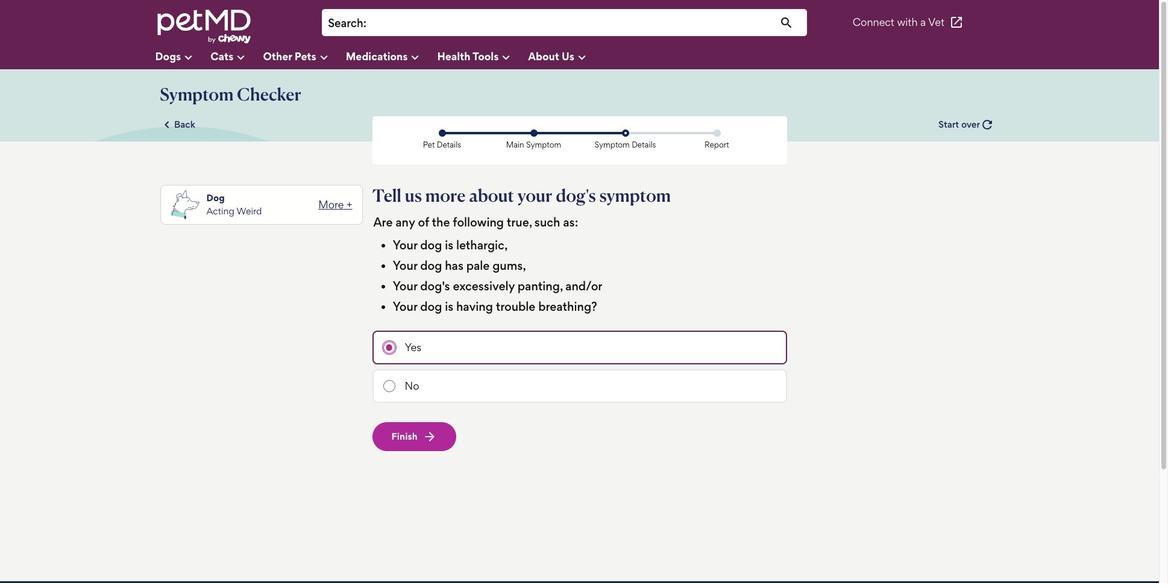 Task type: vqa. For each thing, say whether or not it's contained in the screenshot.
kelly sulik, dvm
no



Task type: locate. For each thing, give the bounding box(es) containing it.
1 vertical spatial is
[[445, 300, 454, 314]]

3 your from the top
[[393, 279, 418, 294]]

main
[[506, 140, 524, 150]]

pale
[[467, 259, 490, 273]]

over
[[962, 119, 981, 130]]

details
[[437, 140, 461, 150], [632, 140, 656, 150]]

lethargic,
[[457, 238, 507, 253]]

back
[[174, 119, 195, 130]]

your
[[393, 238, 418, 253], [393, 259, 418, 273], [393, 279, 418, 294], [393, 300, 418, 314]]

's
[[586, 185, 596, 206]]

finish
[[392, 431, 418, 443]]

more
[[319, 198, 344, 211]]

such
[[535, 215, 561, 230]]

other
[[263, 50, 292, 62]]

is up has
[[445, 238, 454, 253]]

tell us more about your dog 's symptom
[[372, 185, 671, 206]]

start
[[939, 119, 960, 130]]

back link
[[160, 118, 195, 132]]

dog
[[556, 185, 586, 206], [421, 238, 442, 253], [421, 259, 442, 273], [421, 300, 442, 314]]

2 details from the left
[[632, 140, 656, 150]]

of
[[418, 215, 429, 230]]

symptom up ''s'
[[595, 140, 630, 150]]

list containing pet details
[[397, 140, 763, 157]]

your
[[518, 185, 553, 206]]

symptom
[[160, 84, 234, 105], [526, 140, 562, 150], [595, 140, 630, 150]]

health tools
[[438, 50, 499, 62]]

list
[[397, 140, 763, 157]]

details up symptom
[[632, 140, 656, 150]]

dog down of
[[421, 238, 442, 253]]

details right pet
[[437, 140, 461, 150]]

health
[[438, 50, 471, 62]]

medications
[[346, 50, 408, 62]]

tools
[[473, 50, 499, 62]]

symptom checker
[[160, 84, 301, 105]]

petmd home image
[[155, 8, 252, 45]]

acting
[[207, 206, 235, 217]]

dog up as:
[[556, 185, 586, 206]]

is
[[445, 238, 454, 253], [445, 300, 454, 314]]

0 vertical spatial is
[[445, 238, 454, 253]]

1 details from the left
[[437, 140, 461, 150]]

more
[[426, 185, 466, 206]]

yes
[[405, 341, 422, 354]]

footer
[[0, 582, 1160, 584]]

us
[[562, 50, 575, 62]]

connect with a vet
[[853, 16, 945, 29]]

1 horizontal spatial details
[[632, 140, 656, 150]]

with
[[898, 16, 918, 29]]

the
[[432, 215, 450, 230]]

start over link
[[939, 118, 995, 132]]

tell
[[372, 185, 402, 206]]

dogs
[[155, 50, 181, 62]]

connect
[[853, 16, 895, 29]]

report
[[705, 140, 730, 150]]

and/or
[[566, 279, 603, 294]]

symptom right "main"
[[526, 140, 562, 150]]

us
[[405, 185, 422, 206]]

gums,
[[493, 259, 526, 273]]

2 horizontal spatial symptom
[[595, 140, 630, 150]]

about
[[469, 185, 515, 206]]

is down dog's
[[445, 300, 454, 314]]

pet details
[[423, 140, 461, 150]]

main symptom
[[506, 140, 562, 150]]

1 horizontal spatial symptom
[[526, 140, 562, 150]]

:
[[364, 16, 367, 30]]

2 is from the top
[[445, 300, 454, 314]]

0 horizontal spatial symptom
[[160, 84, 234, 105]]

connect with a vet button
[[853, 8, 964, 37]]

details for pet details
[[437, 140, 461, 150]]

pets
[[295, 50, 316, 62]]

None text field
[[373, 15, 802, 31]]

pet
[[423, 140, 435, 150]]

excessively
[[453, 279, 515, 294]]

1 is from the top
[[445, 238, 454, 253]]

trouble
[[496, 300, 536, 314]]

0 horizontal spatial details
[[437, 140, 461, 150]]

symptom up back
[[160, 84, 234, 105]]

having
[[457, 300, 493, 314]]



Task type: describe. For each thing, give the bounding box(es) containing it.
your dog is lethargic, your dog has pale gums, your dog's excessively panting, and/or your dog is having trouble breathing?
[[393, 238, 603, 314]]

finish button
[[372, 423, 457, 452]]

any
[[396, 215, 415, 230]]

checker
[[237, 84, 301, 105]]

weird
[[237, 206, 262, 217]]

cats button
[[211, 45, 263, 69]]

2 your from the top
[[393, 259, 418, 273]]

other pets
[[263, 50, 316, 62]]

search :
[[328, 16, 367, 30]]

dogs button
[[155, 45, 211, 69]]

4 your from the top
[[393, 300, 418, 314]]

dog acting weird
[[207, 192, 262, 217]]

vet
[[929, 16, 945, 29]]

symptom
[[600, 185, 671, 206]]

are
[[374, 215, 393, 230]]

about us button
[[529, 45, 604, 69]]

as:
[[563, 215, 579, 230]]

more +
[[319, 198, 353, 211]]

breathing?
[[539, 300, 597, 314]]

symptom for symptom checker
[[160, 84, 234, 105]]

true,
[[507, 215, 532, 230]]

1 your from the top
[[393, 238, 418, 253]]

a
[[921, 16, 926, 29]]

start over
[[939, 119, 981, 130]]

following
[[453, 215, 504, 230]]

details for symptom details
[[632, 140, 656, 150]]

dog down dog's
[[421, 300, 442, 314]]

no
[[405, 380, 420, 393]]

panting,
[[518, 279, 563, 294]]

health tools button
[[438, 45, 529, 69]]

are any of the following true, such as:
[[374, 215, 579, 230]]

dog's
[[421, 279, 450, 294]]

symptom details
[[595, 140, 656, 150]]

has
[[445, 259, 464, 273]]

dog
[[207, 192, 225, 204]]

medications button
[[346, 45, 438, 69]]

search
[[328, 16, 364, 30]]

other pets button
[[263, 45, 346, 69]]

about us
[[529, 50, 575, 62]]

cats
[[211, 50, 234, 62]]

+
[[347, 198, 353, 211]]

symptom for symptom details
[[595, 140, 630, 150]]

dog up dog's
[[421, 259, 442, 273]]

about
[[529, 50, 560, 62]]



